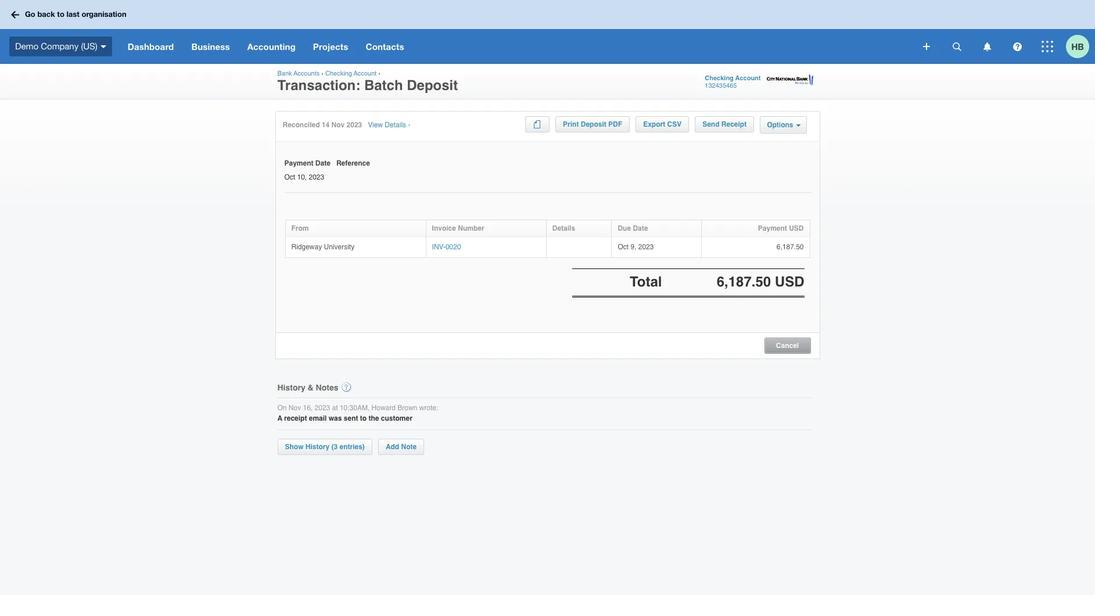 Task type: describe. For each thing, give the bounding box(es) containing it.
show history (3 entries) link
[[277, 439, 372, 455]]

cancel link
[[765, 339, 810, 350]]

1 horizontal spatial svg image
[[983, 42, 991, 51]]

dashboard
[[128, 41, 174, 52]]

bank accounts link
[[277, 70, 320, 77]]

9,
[[631, 243, 637, 251]]

0020
[[446, 243, 461, 251]]

projects
[[313, 41, 348, 52]]

10,
[[297, 173, 307, 181]]

accounts
[[294, 70, 320, 77]]

go back to last organisation link
[[7, 4, 133, 25]]

(us)
[[81, 41, 97, 51]]

deposit inside bank accounts › checking account › transaction:                batch deposit
[[407, 77, 458, 94]]

6,187.50
[[777, 243, 804, 251]]

invoice
[[432, 224, 456, 232]]

2023 inside on nov 16, 2023 at 10:30am, howard brown wrote: a receipt email was sent to the customer
[[315, 404, 330, 412]]

company
[[41, 41, 79, 51]]

the
[[369, 414, 379, 423]]

1 horizontal spatial details
[[552, 224, 575, 232]]

due date
[[618, 224, 648, 232]]

bank accounts › checking account › transaction:                batch deposit
[[277, 70, 458, 94]]

bank
[[277, 70, 292, 77]]

payment for payment usd
[[758, 224, 787, 232]]

export
[[643, 120, 665, 128]]

due
[[618, 224, 631, 232]]

payment date oct 10, 2023
[[284, 159, 331, 181]]

cancel
[[776, 341, 799, 350]]

on
[[277, 404, 287, 412]]

demo company (us)
[[15, 41, 97, 51]]

receipt
[[722, 120, 747, 128]]

add
[[386, 443, 399, 451]]

inv-
[[432, 243, 446, 251]]

1 horizontal spatial nov
[[332, 121, 345, 129]]

10:30am,
[[340, 404, 370, 412]]

&
[[308, 383, 314, 392]]

oct inside 'payment date oct 10, 2023'
[[284, 173, 295, 181]]

on nov 16, 2023 at 10:30am, howard brown wrote: a receipt email was sent to the customer
[[277, 404, 438, 423]]

reference
[[336, 159, 370, 167]]

wrote:
[[419, 404, 438, 412]]

svg image inside demo company (us) popup button
[[100, 45, 106, 48]]

0 vertical spatial to
[[57, 9, 64, 19]]

back
[[37, 9, 55, 19]]

send receipt link
[[695, 116, 754, 132]]

demo
[[15, 41, 38, 51]]

note
[[401, 443, 417, 451]]

email
[[309, 414, 327, 423]]

hb button
[[1066, 29, 1095, 64]]

customer
[[381, 414, 412, 423]]

university
[[324, 243, 355, 251]]

6,187.50 usd
[[717, 274, 804, 290]]

checking inside the checking account 132435465
[[705, 74, 734, 82]]

payment usd
[[758, 224, 804, 232]]

14
[[322, 121, 330, 129]]

2023 inside 'payment date oct 10, 2023'
[[309, 173, 324, 181]]

svg image inside go back to last organisation link
[[11, 11, 19, 18]]

oct 9, 2023
[[618, 243, 654, 251]]

0 vertical spatial history
[[277, 383, 305, 392]]

entries)
[[340, 443, 365, 451]]

pdf
[[608, 120, 622, 128]]

inv-0020 link
[[432, 243, 461, 251]]

navigation containing dashboard
[[119, 29, 915, 64]]

options
[[767, 121, 793, 129]]

notes
[[316, 383, 338, 392]]

last
[[67, 9, 80, 19]]

payment for payment date oct 10, 2023
[[284, 159, 314, 167]]

date for payment date oct 10, 2023
[[315, 159, 331, 167]]

business
[[191, 41, 230, 52]]

account inside bank accounts › checking account › transaction:                batch deposit
[[354, 70, 377, 77]]



Task type: vqa. For each thing, say whether or not it's contained in the screenshot.
Account
yes



Task type: locate. For each thing, give the bounding box(es) containing it.
›
[[322, 70, 324, 77], [378, 70, 381, 77], [408, 121, 410, 129]]

oct
[[284, 173, 295, 181], [618, 243, 629, 251]]

payment inside 'payment date oct 10, 2023'
[[284, 159, 314, 167]]

inv-0020
[[432, 243, 461, 251]]

checking up the send receipt
[[705, 74, 734, 82]]

132435465
[[705, 82, 737, 89]]

to
[[57, 9, 64, 19], [360, 414, 367, 423]]

reconciled
[[283, 121, 320, 129]]

1 horizontal spatial ›
[[378, 70, 381, 77]]

a
[[277, 414, 282, 423]]

nov inside on nov 16, 2023 at 10:30am, howard brown wrote: a receipt email was sent to the customer
[[289, 404, 301, 412]]

1 vertical spatial details
[[552, 224, 575, 232]]

accounting
[[247, 41, 296, 52]]

account up receipt
[[735, 74, 761, 82]]

payment
[[284, 159, 314, 167], [758, 224, 787, 232]]

navigation
[[119, 29, 915, 64]]

receipt
[[284, 414, 307, 423]]

history
[[277, 383, 305, 392], [306, 443, 330, 451]]

date inside 'payment date oct 10, 2023'
[[315, 159, 331, 167]]

banner
[[0, 0, 1095, 64]]

account inside the checking account 132435465
[[735, 74, 761, 82]]

1 horizontal spatial date
[[633, 224, 648, 232]]

0 horizontal spatial date
[[315, 159, 331, 167]]

batch
[[364, 77, 403, 94]]

ridgeway university
[[291, 243, 355, 251]]

2023
[[347, 121, 362, 129], [309, 173, 324, 181], [638, 243, 654, 251], [315, 404, 330, 412]]

go
[[25, 9, 35, 19]]

2 horizontal spatial svg image
[[1042, 41, 1053, 52]]

export csv
[[643, 120, 682, 128]]

0 vertical spatial nov
[[332, 121, 345, 129]]

contacts button
[[357, 29, 413, 64]]

2023 right 10,
[[309, 173, 324, 181]]

print deposit pdf link
[[556, 116, 630, 132]]

print
[[563, 120, 579, 128]]

history & notes
[[277, 383, 338, 392]]

0 horizontal spatial payment
[[284, 159, 314, 167]]

banner containing hb
[[0, 0, 1095, 64]]

accounting button
[[239, 29, 304, 64]]

nov right 14
[[332, 121, 345, 129]]

checking
[[325, 70, 352, 77], [705, 74, 734, 82]]

0 vertical spatial payment
[[284, 159, 314, 167]]

at
[[332, 404, 338, 412]]

0 vertical spatial oct
[[284, 173, 295, 181]]

1 vertical spatial date
[[633, 224, 648, 232]]

1 vertical spatial to
[[360, 414, 367, 423]]

to inside on nov 16, 2023 at 10:30am, howard brown wrote: a receipt email was sent to the customer
[[360, 414, 367, 423]]

from
[[291, 224, 309, 232]]

0 vertical spatial details
[[385, 121, 406, 129]]

0 horizontal spatial account
[[354, 70, 377, 77]]

to left the
[[360, 414, 367, 423]]

deposit left the pdf
[[581, 120, 607, 128]]

16,
[[303, 404, 313, 412]]

send receipt
[[703, 120, 747, 128]]

oct left 10,
[[284, 173, 295, 181]]

organisation
[[82, 9, 126, 19]]

0 horizontal spatial to
[[57, 9, 64, 19]]

howard
[[372, 404, 396, 412]]

add note
[[386, 443, 417, 451]]

projects button
[[304, 29, 357, 64]]

hb
[[1072, 41, 1084, 51]]

details
[[385, 121, 406, 129], [552, 224, 575, 232]]

demo company (us) button
[[0, 29, 119, 64]]

contacts
[[366, 41, 404, 52]]

0 horizontal spatial oct
[[284, 173, 295, 181]]

to left last
[[57, 9, 64, 19]]

2023 right 9,
[[638, 243, 654, 251]]

date left the reference
[[315, 159, 331, 167]]

1 horizontal spatial checking
[[705, 74, 734, 82]]

number
[[458, 224, 484, 232]]

1 horizontal spatial account
[[735, 74, 761, 82]]

0 vertical spatial deposit
[[407, 77, 458, 94]]

export csv link
[[636, 116, 689, 132]]

checking account link
[[325, 70, 377, 77]]

0 horizontal spatial nov
[[289, 404, 301, 412]]

history left the &
[[277, 383, 305, 392]]

2023 up email
[[315, 404, 330, 412]]

svg image
[[11, 11, 19, 18], [953, 42, 961, 51], [1013, 42, 1022, 51], [923, 43, 930, 50]]

payment up 10,
[[284, 159, 314, 167]]

date right due
[[633, 224, 648, 232]]

business button
[[183, 29, 239, 64]]

2 horizontal spatial ›
[[408, 121, 410, 129]]

nov up receipt
[[289, 404, 301, 412]]

usd
[[789, 224, 804, 232]]

send
[[703, 120, 720, 128]]

› down 'contacts' popup button
[[378, 70, 381, 77]]

checking inside bank accounts › checking account › transaction:                batch deposit
[[325, 70, 352, 77]]

0 horizontal spatial checking
[[325, 70, 352, 77]]

1 horizontal spatial to
[[360, 414, 367, 423]]

payment left usd
[[758, 224, 787, 232]]

0 horizontal spatial svg image
[[100, 45, 106, 48]]

account down the contacts
[[354, 70, 377, 77]]

svg image
[[1042, 41, 1053, 52], [983, 42, 991, 51], [100, 45, 106, 48]]

dashboard link
[[119, 29, 183, 64]]

› right view
[[408, 121, 410, 129]]

view details › link
[[368, 121, 410, 130]]

1 vertical spatial deposit
[[581, 120, 607, 128]]

reconciled 14 nov 2023 view details ›
[[283, 121, 410, 129]]

1 horizontal spatial deposit
[[581, 120, 607, 128]]

was
[[329, 414, 342, 423]]

2023 left view
[[347, 121, 362, 129]]

total
[[630, 274, 662, 290]]

1 vertical spatial nov
[[289, 404, 301, 412]]

invoice number
[[432, 224, 484, 232]]

history inside show history (3 entries) 'link'
[[306, 443, 330, 451]]

0 horizontal spatial ›
[[322, 70, 324, 77]]

add note link
[[378, 439, 424, 455]]

brown
[[398, 404, 417, 412]]

print deposit pdf
[[563, 120, 622, 128]]

0 horizontal spatial deposit
[[407, 77, 458, 94]]

(3
[[331, 443, 338, 451]]

view
[[368, 121, 383, 129]]

csv
[[667, 120, 682, 128]]

1 horizontal spatial oct
[[618, 243, 629, 251]]

0 vertical spatial date
[[315, 159, 331, 167]]

history left the (3
[[306, 443, 330, 451]]

1 vertical spatial oct
[[618, 243, 629, 251]]

ridgeway
[[291, 243, 322, 251]]

checking account 132435465
[[705, 74, 761, 89]]

show
[[285, 443, 304, 451]]

1 vertical spatial history
[[306, 443, 330, 451]]

0 horizontal spatial details
[[385, 121, 406, 129]]

go back to last organisation
[[25, 9, 126, 19]]

sent
[[344, 414, 358, 423]]

deposit
[[407, 77, 458, 94], [581, 120, 607, 128]]

oct left 9,
[[618, 243, 629, 251]]

checking down projects popup button
[[325, 70, 352, 77]]

1 horizontal spatial payment
[[758, 224, 787, 232]]

date for due date
[[633, 224, 648, 232]]

› right "accounts"
[[322, 70, 324, 77]]

show history (3 entries)
[[285, 443, 365, 451]]

1 vertical spatial payment
[[758, 224, 787, 232]]

transaction:
[[277, 77, 360, 94]]

deposit right batch
[[407, 77, 458, 94]]



